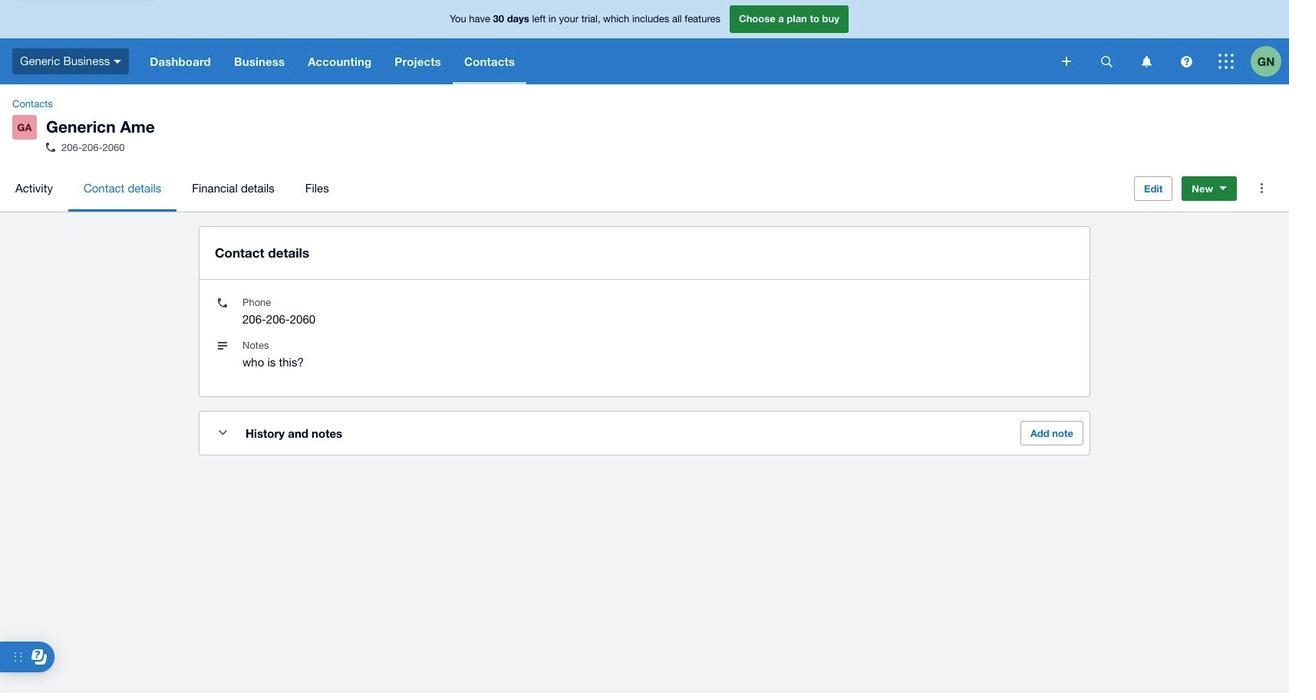 Task type: vqa. For each thing, say whether or not it's contained in the screenshot.
menu
yes



Task type: describe. For each thing, give the bounding box(es) containing it.
actions menu image
[[1247, 173, 1277, 204]]

0 horizontal spatial svg image
[[1142, 56, 1152, 67]]

toggle image
[[218, 431, 227, 436]]



Task type: locate. For each thing, give the bounding box(es) containing it.
1 horizontal spatial svg image
[[1219, 54, 1234, 69]]

svg image
[[1101, 56, 1113, 67], [1181, 56, 1193, 67], [1062, 57, 1072, 66], [114, 60, 121, 64]]

svg image
[[1219, 54, 1234, 69], [1142, 56, 1152, 67]]

banner
[[0, 0, 1290, 84]]

menu
[[0, 166, 1122, 212]]



